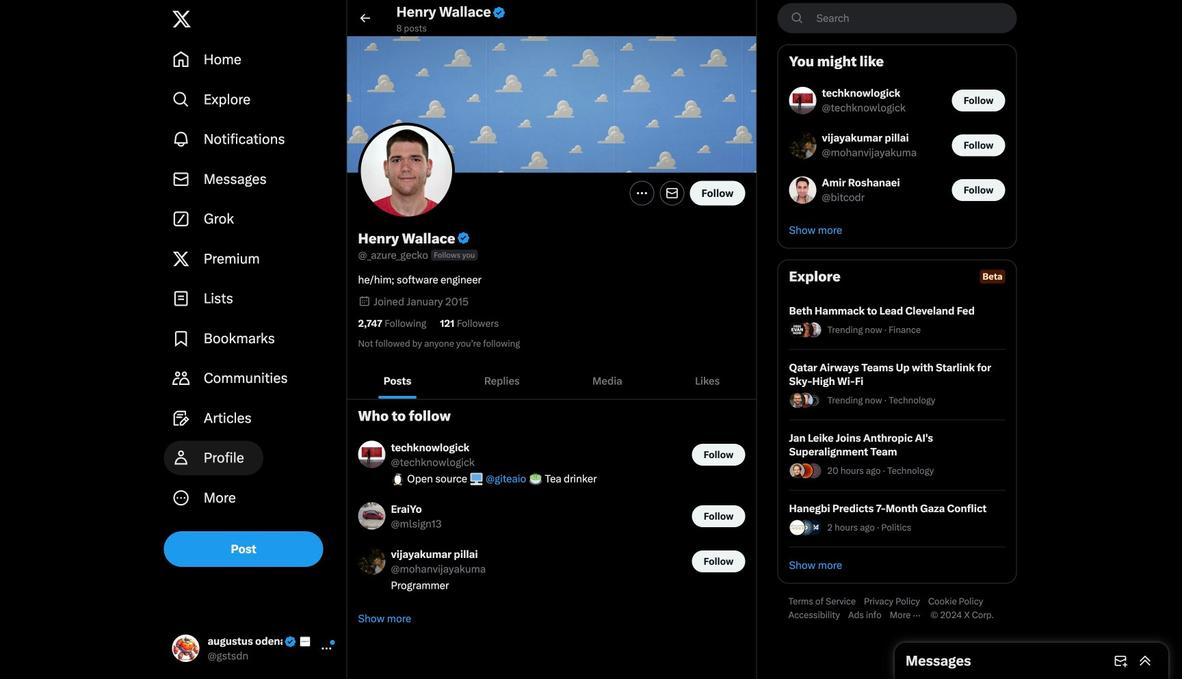 Task type: vqa. For each thing, say whether or not it's contained in the screenshot.
heading
yes



Task type: describe. For each thing, give the bounding box(es) containing it.
home timeline element
[[347, 0, 756, 679]]

1 horizontal spatial verified account image
[[457, 231, 470, 245]]

footer navigation
[[778, 595, 1017, 622]]

who to follow section
[[778, 45, 1016, 248]]

Search query text field
[[808, 4, 1016, 33]]

verified account image
[[492, 6, 506, 19]]

primary navigation
[[164, 40, 341, 518]]

1 vertical spatial verified account image
[[284, 636, 297, 648]]

undefined unread items image
[[329, 640, 336, 646]]

🍵 image
[[530, 473, 542, 485]]



Task type: locate. For each thing, give the bounding box(es) containing it.
🐧 image
[[392, 473, 404, 485]]

🖥️ image
[[470, 473, 483, 485]]

Search search field
[[778, 3, 1017, 33]]

0 vertical spatial verified account image
[[457, 231, 470, 245]]

0 horizontal spatial verified account image
[[284, 636, 297, 648]]

verified account image
[[457, 231, 470, 245], [284, 636, 297, 648]]

tab list
[[347, 363, 756, 399]]

heading
[[789, 269, 1006, 285]]



